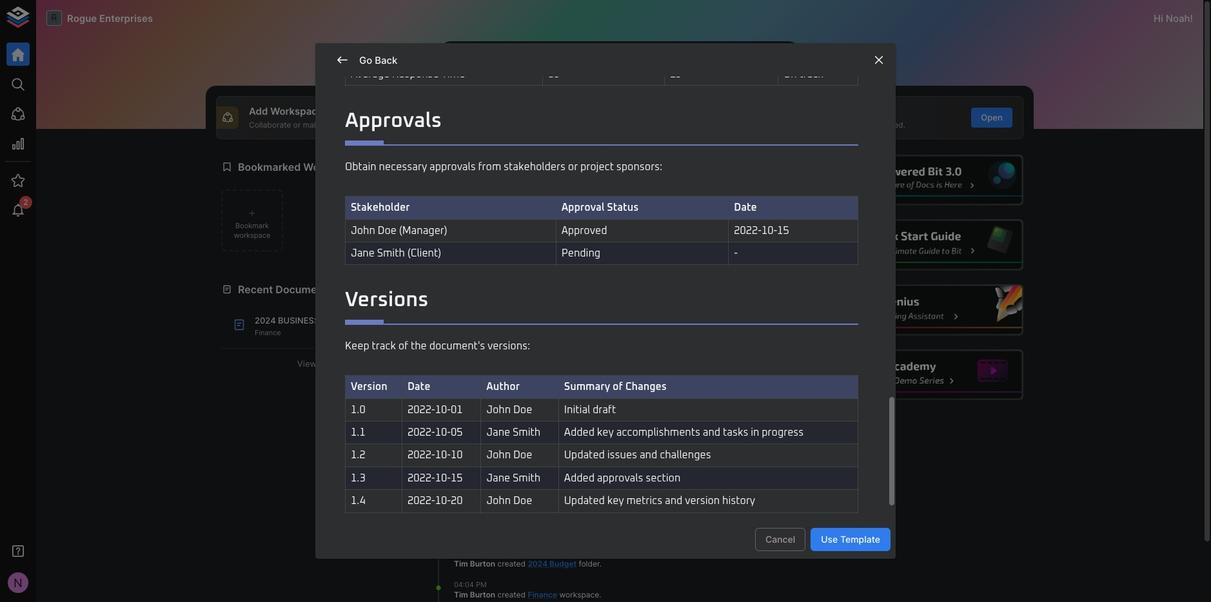 Task type: vqa. For each thing, say whether or not it's contained in the screenshot.


Task type: locate. For each thing, give the bounding box(es) containing it.
jane up 'folder .'
[[487, 473, 510, 484]]

0 horizontal spatial or
[[293, 120, 301, 130]]

0 horizontal spatial 2022-10-15
[[408, 473, 463, 484]]

plan inside 2024 business plan finance
[[322, 316, 344, 326]]

1 vertical spatial jane
[[487, 428, 510, 438]]

. inside 04:12 pm tim burton added noah lott to finance workspace .
[[494, 402, 496, 412]]

burton inside 04:12 pm tim burton added noah lott to finance workspace .
[[470, 391, 495, 401]]

0 horizontal spatial date
[[408, 382, 430, 392]]

lott inside 04:11 pm tim burton added noah lott to marketing team workspace .
[[545, 433, 559, 443]]

0 vertical spatial added
[[564, 428, 595, 438]]

john down 'folder .'
[[487, 496, 511, 506]]

added up team
[[498, 433, 521, 443]]

plan inside 2024 business plan
[[454, 360, 475, 370]]

2024 up 04:12 pm tim burton added noah lott to finance workspace .
[[523, 350, 543, 359]]

2024 inside 2024 business plan finance
[[255, 316, 276, 326]]

and down the section
[[665, 496, 683, 506]]

04:07 up 04:04
[[454, 549, 473, 558]]

lott up tax
[[545, 433, 559, 443]]

1 john doe from the top
[[487, 405, 532, 415]]

jane for 2022-10-15
[[487, 473, 510, 484]]

3s
[[548, 69, 559, 79]]

0 vertical spatial approvals
[[430, 162, 476, 172]]

2024 inside '04:07 pm tim burton created 2024 budget folder .'
[[528, 559, 548, 569]]

1 vertical spatial added
[[564, 473, 595, 484]]

draft
[[593, 405, 616, 415]]

jane for 2022-10-05
[[487, 428, 510, 438]]

created down '04:07 pm tim burton created 2024 budget folder .'
[[498, 590, 526, 600]]

04:07 pm tim burton created 2024 budget folder .
[[454, 549, 602, 569]]

noah right hi
[[1166, 12, 1190, 24]]

keep
[[345, 341, 369, 351]]

jane smith up 'folder .'
[[487, 473, 541, 484]]

04:07 down 10
[[454, 465, 473, 474]]

john doe (manager)
[[351, 226, 447, 236]]

1 horizontal spatial finance link
[[571, 391, 600, 401]]

track right the on
[[799, 69, 823, 79]]

2 vertical spatial jane
[[487, 473, 510, 484]]

tasks
[[723, 428, 748, 438]]

1 added from the top
[[498, 391, 521, 401]]

help image
[[829, 155, 1024, 206], [829, 220, 1024, 271], [829, 284, 1024, 336], [829, 349, 1024, 401]]

added inside 04:11 pm tim burton added noah lott to marketing team workspace .
[[498, 433, 521, 443]]

pm right 04:04
[[476, 580, 487, 589]]

0 horizontal spatial plan
[[322, 316, 344, 326]]

0 vertical spatial 04:07
[[454, 465, 473, 474]]

0 vertical spatial plan
[[322, 316, 344, 326]]

1.0
[[351, 405, 365, 415]]

2022- up 2022-10-10 on the bottom
[[408, 428, 435, 438]]

added
[[498, 391, 521, 401], [498, 433, 521, 443]]

jane down john doe (manager)
[[351, 248, 375, 259]]

or
[[293, 120, 301, 130], [568, 162, 578, 172]]

burton inside 04:11 pm tim burton added noah lott to marketing team workspace .
[[470, 433, 495, 443]]

and
[[844, 120, 858, 130], [703, 428, 721, 438], [640, 450, 657, 461], [665, 496, 683, 506]]

2022- down 2022-10-10 on the bottom
[[408, 473, 435, 484]]

date up 2022-10-01 at the left bottom of the page
[[408, 382, 430, 392]]

doe for 2022-10-10
[[513, 450, 532, 461]]

2 vertical spatial 04:07
[[454, 549, 473, 558]]

0 vertical spatial or
[[293, 120, 301, 130]]

faster
[[821, 120, 842, 130]]

1 vertical spatial jane smith
[[487, 473, 541, 484]]

0 horizontal spatial business
[[278, 316, 319, 326]]

2 jane smith from the top
[[487, 473, 541, 484]]

1 vertical spatial finance
[[571, 391, 600, 401]]

tim inside 04:04 pm tim burton created finance workspace .
[[454, 590, 468, 600]]

1.4
[[351, 496, 365, 506]]

business inside 2024 business plan finance
[[278, 316, 319, 326]]

created up 04:04 pm tim burton created finance workspace .
[[498, 559, 526, 569]]

noah right author
[[523, 391, 542, 401]]

track right keep
[[372, 341, 396, 351]]

0 vertical spatial key
[[597, 428, 614, 438]]

business
[[278, 316, 319, 326], [545, 350, 583, 359]]

key down draft
[[597, 428, 614, 438]]

3 04:07 from the top
[[454, 549, 473, 558]]

cancel
[[765, 534, 795, 545]]

0 horizontal spatial approvals
[[430, 162, 476, 172]]

0 vertical spatial date
[[734, 203, 757, 213]]

1 updated from the top
[[564, 450, 605, 461]]

burton up the marketing team 'link'
[[470, 433, 495, 443]]

tim for marketing
[[454, 433, 468, 443]]

to inside 04:12 pm tim burton added noah lott to finance workspace .
[[561, 391, 569, 401]]

workspace down 04:12
[[454, 402, 494, 412]]

finance link up the initial draft
[[571, 391, 600, 401]]

2 john doe from the top
[[487, 450, 532, 461]]

noah inside 04:12 pm tim burton added noah lott to finance workspace .
[[523, 391, 542, 401]]

pm right 04:12
[[475, 382, 485, 391]]

add
[[249, 105, 268, 117], [439, 112, 455, 122]]

04:07 pm down 20
[[454, 507, 486, 516]]

plan down document's
[[454, 360, 475, 370]]

1 vertical spatial to
[[561, 433, 569, 443]]

2024 inside 2024 tax documents
[[528, 475, 548, 485]]

2022-
[[734, 226, 762, 236], [408, 405, 435, 415], [408, 428, 435, 438], [408, 450, 435, 461], [408, 473, 435, 484], [408, 496, 435, 506]]

approvals down issues
[[597, 473, 643, 484]]

04:11 pm tim burton added noah lott to marketing team workspace .
[[454, 423, 569, 454]]

1 horizontal spatial 2022-10-15
[[734, 226, 789, 236]]

4 burton from the top
[[470, 559, 495, 569]]

smith
[[377, 248, 405, 259], [513, 428, 541, 438], [513, 473, 541, 484]]

finance inside 2024 business plan finance
[[255, 328, 281, 337]]

1 tim from the top
[[454, 391, 468, 401]]

burton for marketing
[[470, 433, 495, 443]]

workspace
[[234, 231, 270, 240], [454, 402, 494, 412], [516, 444, 556, 454], [559, 590, 599, 600]]

3 tim from the top
[[454, 475, 468, 485]]

1 horizontal spatial or
[[568, 162, 578, 172]]

updated for updated issues and challenges
[[564, 450, 605, 461]]

pm up the noah lott created
[[475, 340, 486, 349]]

04:07 inside '04:07 pm tim burton created 2024 budget folder .'
[[454, 549, 473, 558]]

folder down tim burton created
[[499, 486, 520, 496]]

jane smith for added approvals section
[[487, 473, 541, 484]]

5 tim from the top
[[454, 590, 468, 600]]

john up tim burton created
[[487, 450, 511, 461]]

0 vertical spatial to
[[561, 391, 569, 401]]

finance link down 2024 budget link
[[528, 590, 557, 600]]

2 added from the top
[[564, 473, 595, 484]]

2022- up 2022-10-05
[[408, 405, 435, 415]]

jane up team
[[487, 428, 510, 438]]

marketing
[[454, 444, 492, 454]]

15
[[777, 226, 789, 236], [451, 473, 463, 484]]

key down added approvals section at the bottom
[[607, 496, 624, 506]]

pm inside 04:12 pm tim burton added noah lott to finance workspace .
[[475, 382, 485, 391]]

0 vertical spatial finance
[[255, 328, 281, 337]]

doe for 2022-10-01
[[513, 405, 532, 415]]

2022- for updated key metrics and version history
[[408, 496, 435, 506]]

2 vertical spatial finance
[[528, 590, 557, 600]]

tim down '04:11'
[[454, 433, 468, 443]]

burton down 04:12
[[470, 391, 495, 401]]

2022- down 2022-10-05
[[408, 450, 435, 461]]

john doe for 20
[[487, 496, 532, 506]]

2 help image from the top
[[829, 220, 1024, 271]]

n
[[14, 576, 22, 590]]

add for add
[[439, 112, 455, 122]]

workspace right team
[[516, 444, 556, 454]]

smith down john doe (manager)
[[377, 248, 405, 259]]

2022-10-15 up 2022-10-20
[[408, 473, 463, 484]]

2 updated from the top
[[564, 496, 605, 506]]

rogue enterprises
[[67, 12, 153, 24]]

1 vertical spatial business
[[545, 350, 583, 359]]

lott left summary at the bottom
[[545, 391, 559, 401]]

approvals left "from"
[[430, 162, 476, 172]]

from
[[478, 162, 501, 172]]

1 horizontal spatial business
[[545, 350, 583, 359]]

2024 tax documents link
[[454, 475, 563, 496]]

use template button
[[811, 528, 891, 551]]

0 vertical spatial business
[[278, 316, 319, 326]]

obtain
[[345, 162, 376, 172]]

created inside 04:04 pm tim burton created finance workspace .
[[498, 590, 526, 600]]

noah inside 04:11 pm tim burton added noah lott to marketing team workspace .
[[523, 433, 542, 443]]

tim burton created
[[454, 475, 528, 485]]

hi
[[1154, 12, 1163, 24]]

john doe down 'folder .'
[[487, 496, 532, 506]]

version
[[685, 496, 720, 506]]

04:07 down 20
[[454, 507, 473, 516]]

0 horizontal spatial 15
[[451, 473, 463, 484]]

challenges
[[660, 450, 711, 461]]

1 horizontal spatial add
[[439, 112, 455, 122]]

2 horizontal spatial finance
[[571, 391, 600, 401]]

1 horizontal spatial 15
[[777, 226, 789, 236]]

summary
[[564, 382, 610, 392]]

0 horizontal spatial add
[[249, 105, 268, 117]]

0 horizontal spatial of
[[398, 341, 408, 351]]

jane smith up team
[[487, 428, 541, 438]]

doe for 2022-10-20
[[513, 496, 532, 506]]

folder inside '04:07 pm tim burton created 2024 budget folder .'
[[579, 559, 600, 569]]

0 horizontal spatial folder
[[499, 486, 520, 496]]

plan for 2024 business plan
[[454, 360, 475, 370]]

get
[[860, 120, 872, 130]]

5 burton from the top
[[470, 590, 495, 600]]

john for 2022-10-10
[[487, 450, 511, 461]]

1 vertical spatial track
[[372, 341, 396, 351]]

john doe
[[487, 405, 532, 415], [487, 450, 532, 461], [487, 496, 532, 506]]

it
[[325, 120, 329, 130]]

business up summary at the bottom
[[545, 350, 583, 359]]

1.3
[[351, 473, 365, 484]]

1 vertical spatial documents
[[454, 486, 497, 496]]

workspace down budget
[[559, 590, 599, 600]]

2024 left budget
[[528, 559, 548, 569]]

2 vertical spatial smith
[[513, 473, 541, 484]]

burton up 04:04
[[470, 559, 495, 569]]

to down initial at the bottom of page
[[561, 433, 569, 443]]

of left the
[[398, 341, 408, 351]]

1 vertical spatial lott
[[545, 391, 559, 401]]

1 vertical spatial of
[[613, 382, 623, 392]]

. inside 04:11 pm tim burton added noah lott to marketing team workspace .
[[556, 444, 558, 454]]

bookmarked workspaces
[[238, 160, 365, 173]]

to inside 04:11 pm tim burton added noah lott to marketing team workspace .
[[561, 433, 569, 443]]

3 john doe from the top
[[487, 496, 532, 506]]

burton down 04:04
[[470, 590, 495, 600]]

updated down added approvals section at the bottom
[[564, 496, 605, 506]]

1 vertical spatial updated
[[564, 496, 605, 506]]

2 added from the top
[[498, 433, 521, 443]]

plan up all
[[322, 316, 344, 326]]

jane smith
[[487, 428, 541, 438], [487, 473, 541, 484]]

created
[[493, 350, 521, 359], [498, 475, 526, 485], [498, 559, 526, 569], [498, 590, 526, 600]]

updated for updated key metrics and version history
[[564, 496, 605, 506]]

or down workspace
[[293, 120, 301, 130]]

tim for .
[[454, 559, 468, 569]]

burton for finance
[[470, 391, 495, 401]]

added right tax
[[564, 473, 595, 484]]

2022-10-15 up -
[[734, 226, 789, 236]]

john doe for 10
[[487, 450, 532, 461]]

1 vertical spatial folder
[[579, 559, 600, 569]]

1 burton from the top
[[470, 391, 495, 401]]

2 04:07 from the top
[[454, 507, 473, 516]]

view all
[[297, 358, 329, 369]]

0 horizontal spatial finance
[[255, 328, 281, 337]]

.
[[494, 402, 496, 412], [556, 444, 558, 454], [520, 486, 522, 496], [600, 559, 602, 569], [599, 590, 601, 600]]

recent
[[238, 283, 273, 296]]

add up the collaborate
[[249, 105, 268, 117]]

2 burton from the top
[[470, 433, 495, 443]]

1 vertical spatial added
[[498, 433, 521, 443]]

2024 business plan link
[[454, 350, 583, 370]]

0 vertical spatial track
[[799, 69, 823, 79]]

2024 left tax
[[528, 475, 548, 485]]

1 horizontal spatial finance
[[528, 590, 557, 600]]

0 vertical spatial 04:07 pm
[[454, 465, 486, 474]]

0 vertical spatial jane smith
[[487, 428, 541, 438]]

1 vertical spatial 04:07
[[454, 507, 473, 516]]

1 vertical spatial 04:07 pm
[[454, 507, 486, 516]]

updated left issues
[[564, 450, 605, 461]]

add button
[[426, 108, 467, 127]]

average response time
[[351, 69, 465, 79]]

section
[[646, 473, 681, 484]]

1 horizontal spatial plan
[[454, 360, 475, 370]]

folder right budget
[[579, 559, 600, 569]]

1 added from the top
[[564, 428, 595, 438]]

1 vertical spatial john doe
[[487, 450, 532, 461]]

0 vertical spatial added
[[498, 391, 521, 401]]

plan
[[322, 316, 344, 326], [454, 360, 475, 370]]

tim down 04:12
[[454, 391, 468, 401]]

documents up 2024 business plan finance
[[276, 283, 333, 296]]

. inside '04:07 pm tim burton created 2024 budget folder .'
[[600, 559, 602, 569]]

stakeholder
[[351, 203, 410, 213]]

added
[[564, 428, 595, 438], [564, 473, 595, 484]]

1 horizontal spatial approvals
[[597, 473, 643, 484]]

noah down 04:13
[[454, 350, 474, 359]]

1 vertical spatial key
[[607, 496, 624, 506]]

n button
[[4, 569, 32, 597]]

2024 for 2024 tax documents
[[528, 475, 548, 485]]

added key accomplishments and tasks in progress
[[564, 428, 804, 438]]

doe up 2024 tax documents
[[513, 450, 532, 461]]

workspace down bookmark
[[234, 231, 270, 240]]

burton inside '04:07 pm tim burton created 2024 budget folder .'
[[470, 559, 495, 569]]

tim inside '04:07 pm tim burton created 2024 budget folder .'
[[454, 559, 468, 569]]

burton down the marketing team 'link'
[[470, 475, 495, 485]]

smith up team
[[513, 428, 541, 438]]

2 vertical spatial john doe
[[487, 496, 532, 506]]

0 vertical spatial finance link
[[571, 391, 600, 401]]

created inside '04:07 pm tim burton created 2024 budget folder .'
[[498, 559, 526, 569]]

1 vertical spatial plan
[[454, 360, 475, 370]]

1 vertical spatial 15
[[451, 473, 463, 484]]

approval status
[[562, 203, 639, 213]]

noah
[[1166, 12, 1190, 24], [454, 350, 474, 359], [523, 391, 542, 401], [523, 433, 542, 443]]

1 vertical spatial or
[[568, 162, 578, 172]]

04:07 pm down 10
[[454, 465, 486, 474]]

1 vertical spatial finance link
[[528, 590, 557, 600]]

smith up 'folder .'
[[513, 473, 541, 484]]

0 vertical spatial smith
[[377, 248, 405, 259]]

tim down 04:04
[[454, 590, 468, 600]]

john down stakeholder
[[351, 226, 375, 236]]

04:07 pm
[[454, 465, 486, 474], [454, 507, 486, 516]]

2022- left 20
[[408, 496, 435, 506]]

0 vertical spatial lott
[[476, 350, 491, 359]]

add inside button
[[439, 112, 455, 122]]

business down recent documents
[[278, 316, 319, 326]]

add inside add workspace collaborate or make it private.
[[249, 105, 268, 117]]

issues
[[607, 450, 637, 461]]

added down initial at the bottom of page
[[564, 428, 595, 438]]

1 horizontal spatial track
[[799, 69, 823, 79]]

lott for workspace
[[545, 433, 559, 443]]

or left project
[[568, 162, 578, 172]]

necessary
[[379, 162, 427, 172]]

key
[[597, 428, 614, 438], [607, 496, 624, 506]]

2024 business plan finance
[[255, 316, 344, 337]]

1 vertical spatial date
[[408, 382, 430, 392]]

04:11
[[454, 423, 472, 432]]

initial
[[564, 405, 590, 415]]

0 vertical spatial updated
[[564, 450, 605, 461]]

1 vertical spatial smith
[[513, 428, 541, 438]]

1 horizontal spatial folder
[[579, 559, 600, 569]]

10-
[[762, 226, 777, 236], [435, 405, 451, 415], [435, 428, 451, 438], [435, 450, 451, 461], [435, 473, 451, 484], [435, 496, 451, 506]]

pm right '04:11'
[[474, 423, 484, 432]]

tim up 20
[[454, 475, 468, 485]]

2024 tax documents
[[454, 475, 563, 496]]

response
[[392, 69, 439, 79]]

2 vertical spatial lott
[[545, 433, 559, 443]]

04:07
[[454, 465, 473, 474], [454, 507, 473, 516], [454, 549, 473, 558]]

business inside 2024 business plan
[[545, 350, 583, 359]]

lott inside 04:12 pm tim burton added noah lott to finance workspace .
[[545, 391, 559, 401]]

john doe up 2024 tax documents link
[[487, 450, 532, 461]]

finance down 2024 budget link
[[528, 590, 557, 600]]

4 tim from the top
[[454, 559, 468, 569]]

added inside 04:12 pm tim burton added noah lott to finance workspace .
[[498, 391, 521, 401]]

enterprises
[[99, 12, 153, 24]]

pm inside '04:07 pm tim burton created 2024 budget folder .'
[[475, 549, 486, 558]]

of up draft
[[613, 382, 623, 392]]

finance down recent at the top of the page
[[255, 328, 281, 337]]

or inside add workspace collaborate or make it private.
[[293, 120, 301, 130]]

tim up 04:04
[[454, 559, 468, 569]]

lott
[[476, 350, 491, 359], [545, 391, 559, 401], [545, 433, 559, 443]]

workspace inside 04:11 pm tim burton added noah lott to marketing team workspace .
[[516, 444, 556, 454]]

0 vertical spatial john doe
[[487, 405, 532, 415]]

2024 down recent at the top of the page
[[255, 316, 276, 326]]

tim inside 04:11 pm tim burton added noah lott to marketing team workspace .
[[454, 433, 468, 443]]

view all button
[[221, 354, 405, 374]]

1 jane smith from the top
[[487, 428, 541, 438]]

add down time
[[439, 112, 455, 122]]

hi noah !
[[1154, 12, 1193, 24]]

tim inside 04:12 pm tim burton added noah lott to finance workspace .
[[454, 391, 468, 401]]

added for workspace
[[498, 433, 521, 443]]

0 vertical spatial of
[[398, 341, 408, 351]]

workspace inside 04:12 pm tim burton added noah lott to finance workspace .
[[454, 402, 494, 412]]

approvals
[[430, 162, 476, 172], [597, 473, 643, 484]]

updated
[[564, 450, 605, 461], [564, 496, 605, 506]]

2024 budget link
[[528, 559, 577, 569]]

finance
[[255, 328, 281, 337], [571, 391, 600, 401], [528, 590, 557, 600]]

rogue
[[67, 12, 97, 24]]

documents down tim burton created
[[454, 486, 497, 496]]

1 to from the top
[[561, 391, 569, 401]]

noah lott created
[[454, 350, 523, 359]]

noah down 04:12 pm tim burton added noah lott to finance workspace .
[[523, 433, 542, 443]]

0 horizontal spatial finance link
[[528, 590, 557, 600]]

burton inside 04:04 pm tim burton created finance workspace .
[[470, 590, 495, 600]]

0 vertical spatial documents
[[276, 283, 333, 296]]

john for 2022-10-20
[[487, 496, 511, 506]]

added down 2024 business plan link in the bottom of the page
[[498, 391, 521, 401]]

2 tim from the top
[[454, 433, 468, 443]]

2024 inside 2024 business plan
[[523, 350, 543, 359]]

0 horizontal spatial track
[[372, 341, 396, 351]]

2022- for updated issues and challenges
[[408, 450, 435, 461]]

1 horizontal spatial documents
[[454, 486, 497, 496]]

date up -
[[734, 203, 757, 213]]

on track
[[784, 69, 823, 79]]

4 help image from the top
[[829, 349, 1024, 401]]

2022- for added key accomplishments and tasks in progress
[[408, 428, 435, 438]]

2 to from the top
[[561, 433, 569, 443]]

pm up 04:04 pm tim burton created finance workspace .
[[475, 549, 486, 558]]

all
[[319, 358, 329, 369]]

2024 for 2024 business plan finance
[[255, 316, 276, 326]]



Task type: describe. For each thing, give the bounding box(es) containing it.
0 vertical spatial jane
[[351, 248, 375, 259]]

2024 for 2024 business plan
[[523, 350, 543, 359]]

0 vertical spatial 2022-10-15
[[734, 226, 789, 236]]

2022- up -
[[734, 226, 762, 236]]

no favorites found.
[[684, 407, 760, 417]]

updated key metrics and version history
[[564, 496, 755, 506]]

the
[[411, 341, 427, 351]]

keep track of the document's versions:
[[345, 341, 530, 351]]

!
[[1190, 12, 1193, 24]]

to for marketing team
[[561, 433, 569, 443]]

folder .
[[497, 486, 522, 496]]

back
[[375, 54, 398, 66]]

r
[[51, 12, 57, 23]]

no
[[684, 407, 695, 417]]

1 horizontal spatial date
[[734, 203, 757, 213]]

create faster and get inspired.
[[794, 120, 905, 130]]

bookmark workspace
[[234, 221, 270, 240]]

metrics
[[627, 496, 662, 506]]

10
[[451, 450, 463, 461]]

key for added
[[597, 428, 614, 438]]

doe down stakeholder
[[378, 226, 397, 236]]

changes
[[625, 382, 667, 392]]

pending
[[562, 248, 601, 259]]

summary of changes
[[564, 382, 667, 392]]

on
[[784, 69, 797, 79]]

add workspace collaborate or make it private.
[[249, 105, 359, 130]]

workspace inside 04:04 pm tim burton created finance workspace .
[[559, 590, 599, 600]]

10- for added approvals section
[[435, 473, 451, 484]]

1 04:07 from the top
[[454, 465, 473, 474]]

bookmark
[[235, 221, 269, 230]]

track for on
[[799, 69, 823, 79]]

1 horizontal spatial of
[[613, 382, 623, 392]]

2024 business plan
[[454, 350, 583, 370]]

approval
[[562, 203, 605, 213]]

lott for .
[[545, 391, 559, 401]]

0 vertical spatial 15
[[777, 226, 789, 236]]

2022- for initial draft
[[408, 405, 435, 415]]

pm down tim burton created
[[475, 507, 486, 516]]

and down favorites
[[703, 428, 721, 438]]

1.1
[[351, 428, 365, 438]]

version
[[351, 382, 387, 392]]

go back
[[359, 54, 398, 66]]

versions
[[345, 291, 428, 311]]

added for .
[[498, 391, 521, 401]]

2022-10-10
[[408, 450, 463, 461]]

2022- for added approvals section
[[408, 473, 435, 484]]

workspaces
[[303, 160, 365, 173]]

pm inside 04:11 pm tim burton added noah lott to marketing team workspace .
[[474, 423, 484, 432]]

use
[[821, 534, 838, 545]]

or inside go back dialog
[[568, 162, 578, 172]]

pm up tim burton created
[[475, 465, 486, 474]]

workspace inside 'button'
[[234, 231, 270, 240]]

add for add workspace collaborate or make it private.
[[249, 105, 268, 117]]

john doe for 01
[[487, 405, 532, 415]]

sponsors:
[[616, 162, 663, 172]]

04:13 pm
[[454, 340, 486, 349]]

john for 2022-10-01
[[487, 405, 511, 415]]

2 04:07 pm from the top
[[454, 507, 486, 516]]

10- for initial draft
[[435, 405, 451, 415]]

created up author
[[493, 350, 521, 359]]

1 vertical spatial 2022-10-15
[[408, 473, 463, 484]]

1 help image from the top
[[829, 155, 1024, 206]]

2022-10-05
[[408, 428, 463, 438]]

04:13
[[454, 340, 473, 349]]

04:12
[[454, 382, 473, 391]]

obtain necessary approvals from stakeholders or project sponsors:
[[345, 162, 663, 172]]

tax
[[550, 475, 563, 485]]

. inside 04:04 pm tim burton created finance workspace .
[[599, 590, 601, 600]]

2022-10-20
[[408, 496, 463, 506]]

jane smith for added key accomplishments and tasks in progress
[[487, 428, 541, 438]]

(manager)
[[399, 226, 447, 236]]

approved
[[562, 226, 607, 236]]

business for 2024 business plan
[[545, 350, 583, 359]]

04:12 pm tim burton added noah lott to finance workspace .
[[454, 382, 600, 412]]

today
[[433, 313, 458, 323]]

10- for updated key metrics and version history
[[435, 496, 451, 506]]

document's
[[429, 341, 485, 351]]

status
[[607, 203, 639, 213]]

tim for finance
[[454, 391, 468, 401]]

0 vertical spatial folder
[[499, 486, 520, 496]]

use template
[[821, 534, 880, 545]]

finance inside 04:12 pm tim burton added noah lott to finance workspace .
[[571, 391, 600, 401]]

and down accomplishments
[[640, 450, 657, 461]]

author
[[487, 382, 520, 392]]

approvals
[[345, 111, 442, 132]]

01
[[451, 405, 463, 415]]

accomplishments
[[616, 428, 700, 438]]

budget
[[550, 559, 577, 569]]

created up 'folder .'
[[498, 475, 526, 485]]

business for 2024 business plan finance
[[278, 316, 319, 326]]

collaborate
[[249, 120, 291, 130]]

10- for added key accomplishments and tasks in progress
[[435, 428, 451, 438]]

20
[[451, 496, 463, 506]]

04:04 pm tim burton created finance workspace .
[[454, 580, 601, 600]]

inspired.
[[874, 120, 905, 130]]

05
[[451, 428, 463, 438]]

documents inside 2024 tax documents
[[454, 486, 497, 496]]

create
[[794, 120, 819, 130]]

key for updated
[[607, 496, 624, 506]]

view
[[297, 358, 317, 369]]

team
[[494, 444, 514, 454]]

pm inside 04:04 pm tim burton created finance workspace .
[[476, 580, 487, 589]]

smith for 2022-10-05
[[513, 428, 541, 438]]

bookmarked
[[238, 160, 301, 173]]

added for added approvals section
[[564, 473, 595, 484]]

in
[[751, 428, 759, 438]]

history
[[722, 496, 755, 506]]

finance inside 04:04 pm tim burton created finance workspace .
[[528, 590, 557, 600]]

workspace
[[270, 105, 323, 117]]

to for finance
[[561, 391, 569, 401]]

stakeholders
[[504, 162, 566, 172]]

bookmark workspace button
[[221, 190, 283, 252]]

burton for .
[[470, 559, 495, 569]]

smith for 2022-10-15
[[513, 473, 541, 484]]

2022-10-01
[[408, 405, 463, 415]]

jane smith (client)
[[351, 248, 441, 259]]

marketing team link
[[454, 444, 514, 454]]

and left get
[[844, 120, 858, 130]]

2s
[[670, 69, 681, 79]]

open button
[[971, 108, 1013, 127]]

added approvals section
[[564, 473, 681, 484]]

updated issues and challenges
[[564, 450, 711, 461]]

10- for updated issues and challenges
[[435, 450, 451, 461]]

1 04:07 pm from the top
[[454, 465, 486, 474]]

track for keep
[[372, 341, 396, 351]]

plan for 2024 business plan finance
[[322, 316, 344, 326]]

favorites
[[697, 407, 732, 417]]

0 horizontal spatial documents
[[276, 283, 333, 296]]

initial draft
[[564, 405, 616, 415]]

average
[[351, 69, 390, 79]]

1 vertical spatial approvals
[[597, 473, 643, 484]]

3 help image from the top
[[829, 284, 1024, 336]]

added for added key accomplishments and tasks in progress
[[564, 428, 595, 438]]

3 burton from the top
[[470, 475, 495, 485]]

go back dialog
[[315, 0, 896, 586]]

recent documents
[[238, 283, 333, 296]]



